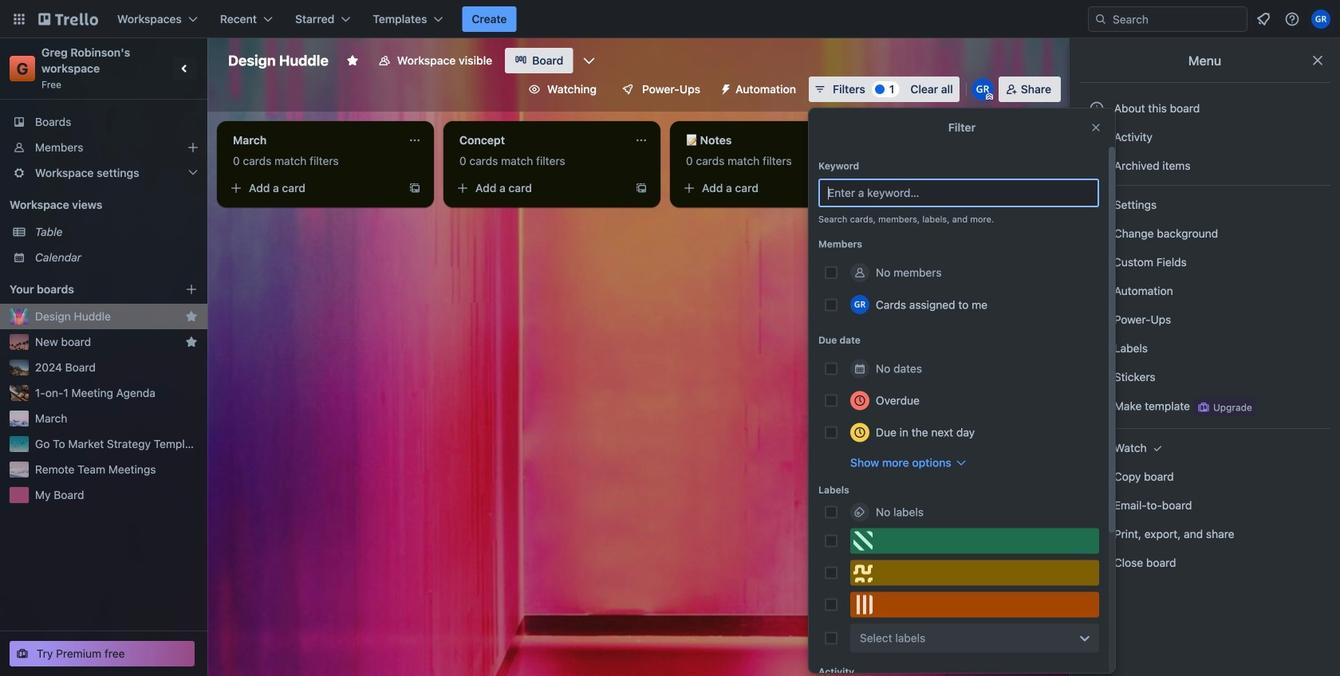 Task type: vqa. For each thing, say whether or not it's contained in the screenshot.
Add board icon
yes



Task type: describe. For each thing, give the bounding box(es) containing it.
0 horizontal spatial greg robinson (gregrobinson96) image
[[971, 78, 994, 101]]

7 sm image from the top
[[1089, 469, 1105, 485]]

star or unstar board image
[[346, 54, 359, 67]]

color: orange, title: none element
[[850, 592, 1099, 618]]

6 sm image from the top
[[1089, 398, 1105, 414]]

2 create from template… image from the left
[[635, 182, 648, 195]]

8 sm image from the top
[[1089, 555, 1105, 571]]

Search field
[[1107, 8, 1247, 30]]

2 starred icon image from the top
[[185, 336, 198, 349]]

5 sm image from the top
[[1089, 341, 1105, 357]]

color: green, title: none element
[[850, 528, 1099, 554]]

create from template… image
[[861, 182, 874, 195]]

1 horizontal spatial greg robinson (gregrobinson96) image
[[1311, 10, 1331, 29]]

add board image
[[185, 283, 198, 296]]

color: yellow, title: none element
[[850, 560, 1099, 586]]

1 sm image from the top
[[1089, 129, 1105, 145]]

1 create from template… image from the left
[[408, 182, 421, 195]]

open information menu image
[[1284, 11, 1300, 27]]

4 sm image from the top
[[1089, 283, 1105, 299]]



Task type: locate. For each thing, give the bounding box(es) containing it.
sm image
[[1089, 129, 1105, 145], [1089, 158, 1105, 174], [1089, 197, 1105, 213], [1089, 283, 1105, 299], [1089, 341, 1105, 357], [1089, 398, 1105, 414], [1089, 469, 1105, 485], [1089, 555, 1105, 571]]

0 notifications image
[[1254, 10, 1273, 29]]

workspace navigation collapse icon image
[[174, 57, 196, 80]]

None text field
[[450, 128, 629, 153], [676, 128, 855, 153], [450, 128, 629, 153], [676, 128, 855, 153]]

primary element
[[0, 0, 1340, 38]]

Enter a keyword… text field
[[818, 179, 1099, 207]]

0 vertical spatial starred icon image
[[185, 310, 198, 323]]

1 starred icon image from the top
[[185, 310, 198, 323]]

1 vertical spatial greg robinson (gregrobinson96) image
[[971, 78, 994, 101]]

greg robinson (gregrobinson96) image
[[850, 295, 869, 314]]

0 horizontal spatial create from template… image
[[408, 182, 421, 195]]

customize views image
[[581, 53, 597, 69]]

this member is an admin of this board. image
[[986, 93, 993, 101]]

create from template… image
[[408, 182, 421, 195], [635, 182, 648, 195]]

close popover image
[[1090, 121, 1102, 134]]

starred icon image
[[185, 310, 198, 323], [185, 336, 198, 349]]

None text field
[[223, 128, 402, 153]]

3 sm image from the top
[[1089, 197, 1105, 213]]

0 vertical spatial greg robinson (gregrobinson96) image
[[1311, 10, 1331, 29]]

1 vertical spatial starred icon image
[[185, 336, 198, 349]]

Board name text field
[[220, 48, 337, 73]]

sm image
[[713, 77, 736, 99], [1089, 312, 1105, 328], [1089, 369, 1105, 385], [1089, 440, 1105, 456], [1150, 440, 1166, 456], [1089, 498, 1105, 514], [1089, 526, 1105, 542]]

your boards with 8 items element
[[10, 280, 161, 299]]

1 horizontal spatial create from template… image
[[635, 182, 648, 195]]

search image
[[1094, 13, 1107, 26]]

greg robinson (gregrobinson96) image
[[1311, 10, 1331, 29], [971, 78, 994, 101]]

2 sm image from the top
[[1089, 158, 1105, 174]]

back to home image
[[38, 6, 98, 32]]



